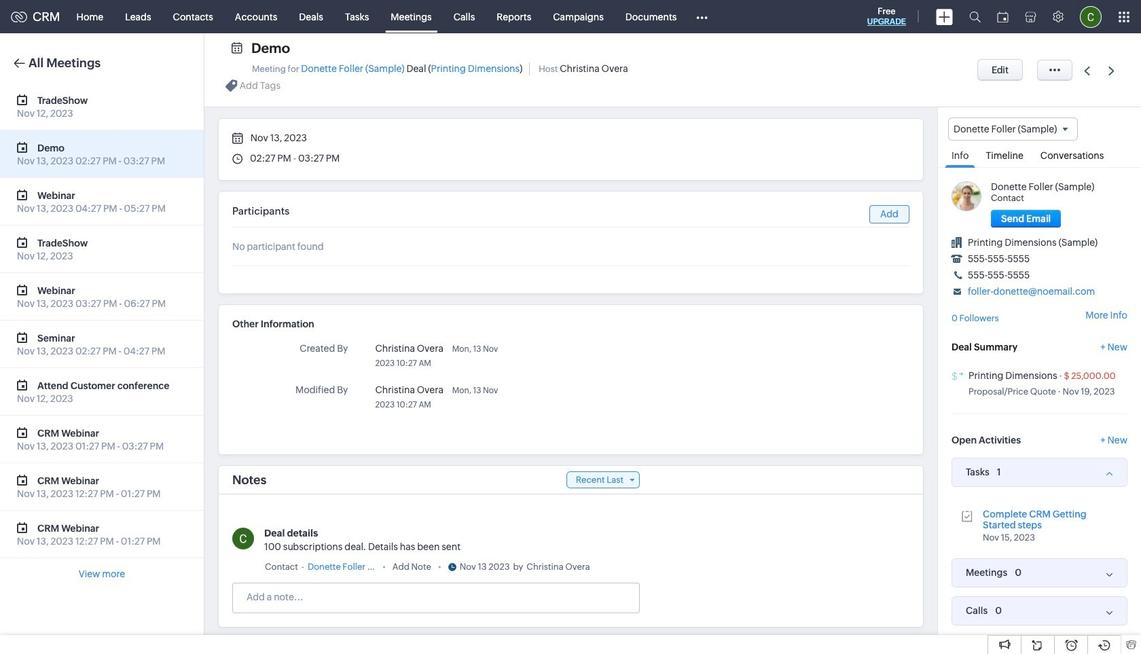 Task type: locate. For each thing, give the bounding box(es) containing it.
search element
[[962, 0, 989, 33]]

Add a note... field
[[233, 591, 639, 604]]

Other Modules field
[[688, 6, 717, 28]]

None field
[[949, 118, 1079, 141]]

logo image
[[11, 11, 27, 22]]

calendar image
[[998, 11, 1009, 22]]

None button
[[978, 59, 1024, 81], [991, 210, 1062, 228], [978, 59, 1024, 81], [991, 210, 1062, 228]]

search image
[[970, 11, 981, 22]]

create menu image
[[936, 8, 953, 25]]

profile image
[[1080, 6, 1102, 28]]



Task type: describe. For each thing, give the bounding box(es) containing it.
create menu element
[[928, 0, 962, 33]]

previous record image
[[1085, 66, 1091, 75]]

profile element
[[1072, 0, 1110, 33]]

next record image
[[1109, 66, 1118, 75]]



Task type: vqa. For each thing, say whether or not it's contained in the screenshot.
Sales Orders
no



